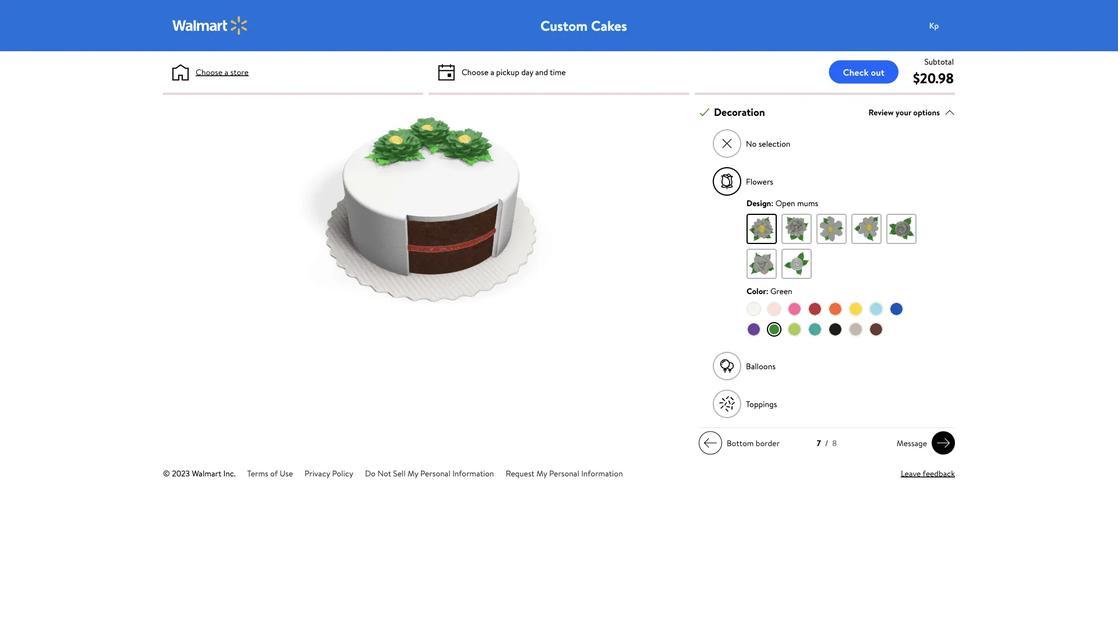 Task type: vqa. For each thing, say whether or not it's contained in the screenshot.
selection
yes



Task type: locate. For each thing, give the bounding box(es) containing it.
day
[[522, 66, 534, 77]]

$20.98
[[914, 68, 954, 88]]

cakes
[[591, 16, 628, 35]]

out
[[871, 66, 885, 78]]

0 horizontal spatial :
[[767, 285, 769, 297]]

1 information from the left
[[453, 468, 494, 479]]

choose a store
[[196, 66, 249, 77]]

1 horizontal spatial my
[[537, 468, 548, 479]]

personal right sell
[[421, 468, 451, 479]]

1 horizontal spatial choose
[[462, 66, 489, 77]]

information
[[453, 468, 494, 479], [582, 468, 623, 479]]

1 icon for continue arrow image from the left
[[704, 436, 718, 450]]

custom
[[541, 16, 588, 35]]

choose left store
[[196, 66, 223, 77]]

0 horizontal spatial personal
[[421, 468, 451, 479]]

of
[[270, 468, 278, 479]]

check
[[843, 66, 869, 78]]

remove image
[[721, 137, 734, 150]]

no
[[746, 138, 757, 149]]

ok image
[[700, 107, 710, 118]]

up arrow image
[[945, 107, 956, 118]]

leave
[[901, 468, 921, 479]]

a
[[225, 66, 228, 77], [491, 66, 495, 77]]

1 horizontal spatial information
[[582, 468, 623, 479]]

2 information from the left
[[582, 468, 623, 479]]

a left store
[[225, 66, 228, 77]]

terms of use
[[247, 468, 293, 479]]

check out button
[[829, 60, 899, 84]]

1 choose from the left
[[196, 66, 223, 77]]

do not sell my personal information link
[[365, 468, 494, 479]]

my right sell
[[408, 468, 419, 479]]

1 horizontal spatial icon for continue arrow image
[[937, 436, 951, 450]]

my right request
[[537, 468, 548, 479]]

terms
[[247, 468, 268, 479]]

privacy policy link
[[305, 468, 353, 479]]

0 horizontal spatial information
[[453, 468, 494, 479]]

0 horizontal spatial icon for continue arrow image
[[704, 436, 718, 450]]

leave feedback
[[901, 468, 956, 479]]

icon for continue arrow image left bottom
[[704, 436, 718, 450]]

: left the open
[[772, 197, 774, 209]]

and
[[536, 66, 548, 77]]

0 horizontal spatial choose
[[196, 66, 223, 77]]

message link
[[893, 432, 956, 455]]

feedback
[[923, 468, 956, 479]]

©
[[163, 468, 170, 479]]

personal right request
[[549, 468, 580, 479]]

balloons
[[746, 360, 776, 372]]

pickup
[[497, 66, 520, 77]]

kp button
[[923, 14, 970, 37]]

kp
[[930, 20, 940, 31]]

icon for continue arrow image
[[704, 436, 718, 450], [937, 436, 951, 450]]

:
[[772, 197, 774, 209], [767, 285, 769, 297]]

0 vertical spatial :
[[772, 197, 774, 209]]

flowers
[[746, 176, 774, 187]]

personal
[[421, 468, 451, 479], [549, 468, 580, 479]]

use
[[280, 468, 293, 479]]

open
[[776, 197, 796, 209]]

1 horizontal spatial a
[[491, 66, 495, 77]]

custom cakes
[[541, 16, 628, 35]]

privacy policy
[[305, 468, 353, 479]]

2023
[[172, 468, 190, 479]]

choose
[[196, 66, 223, 77], [462, 66, 489, 77]]

icon for continue arrow image up 'feedback' at the right
[[937, 436, 951, 450]]

1 horizontal spatial :
[[772, 197, 774, 209]]

2 choose from the left
[[462, 66, 489, 77]]

0 horizontal spatial a
[[225, 66, 228, 77]]

store
[[230, 66, 249, 77]]

icon for continue arrow image inside bottom border link
[[704, 436, 718, 450]]

2 icon for continue arrow image from the left
[[937, 436, 951, 450]]

border
[[756, 437, 780, 449]]

7
[[817, 438, 822, 449]]

1 horizontal spatial personal
[[549, 468, 580, 479]]

my
[[408, 468, 419, 479], [537, 468, 548, 479]]

subtotal $20.98
[[914, 56, 954, 88]]

1 vertical spatial :
[[767, 285, 769, 297]]

0 horizontal spatial my
[[408, 468, 419, 479]]

a left pickup
[[491, 66, 495, 77]]

2 a from the left
[[491, 66, 495, 77]]

choose a store link
[[196, 66, 249, 78]]

1 a from the left
[[225, 66, 228, 77]]

: left the green at the right top
[[767, 285, 769, 297]]

choose left pickup
[[462, 66, 489, 77]]

check out
[[843, 66, 885, 78]]

time
[[550, 66, 566, 77]]

request my personal information
[[506, 468, 623, 479]]



Task type: describe. For each thing, give the bounding box(es) containing it.
choose for choose a store
[[196, 66, 223, 77]]

/
[[826, 438, 829, 449]]

a for store
[[225, 66, 228, 77]]

design : open mums
[[747, 197, 819, 209]]

walmart
[[192, 468, 222, 479]]

not
[[378, 468, 391, 479]]

design
[[747, 197, 772, 209]]

options
[[914, 106, 940, 118]]

bottom border
[[727, 437, 780, 449]]

mums
[[798, 197, 819, 209]]

toppings
[[746, 398, 777, 410]]

back to walmart.com image
[[172, 16, 248, 35]]

1 personal from the left
[[421, 468, 451, 479]]

decoration
[[714, 105, 765, 120]]

message
[[897, 437, 928, 449]]

review your options link
[[869, 104, 956, 120]]

color : green
[[747, 285, 793, 297]]

review your options element
[[869, 106, 940, 118]]

© 2023 walmart inc.
[[163, 468, 236, 479]]

sell
[[393, 468, 406, 479]]

terms of use link
[[247, 468, 293, 479]]

review
[[869, 106, 894, 118]]

2 my from the left
[[537, 468, 548, 479]]

request
[[506, 468, 535, 479]]

review your options
[[869, 106, 940, 118]]

: for color
[[767, 285, 769, 297]]

choose a pickup day and time
[[462, 66, 566, 77]]

green
[[771, 285, 793, 297]]

7 / 8
[[817, 438, 837, 449]]

selection
[[759, 138, 791, 149]]

request my personal information link
[[506, 468, 623, 479]]

leave feedback button
[[901, 467, 956, 480]]

8
[[833, 438, 837, 449]]

your
[[896, 106, 912, 118]]

bottom
[[727, 437, 754, 449]]

1 my from the left
[[408, 468, 419, 479]]

2 personal from the left
[[549, 468, 580, 479]]

no selection
[[746, 138, 791, 149]]

icon for continue arrow image inside the message link
[[937, 436, 951, 450]]

subtotal
[[925, 56, 954, 67]]

choose for choose a pickup day and time
[[462, 66, 489, 77]]

policy
[[332, 468, 353, 479]]

color
[[747, 285, 767, 297]]

: for design
[[772, 197, 774, 209]]

a for pickup
[[491, 66, 495, 77]]

do
[[365, 468, 376, 479]]

bottom border link
[[699, 432, 785, 455]]

privacy
[[305, 468, 330, 479]]

do not sell my personal information
[[365, 468, 494, 479]]

inc.
[[223, 468, 236, 479]]



